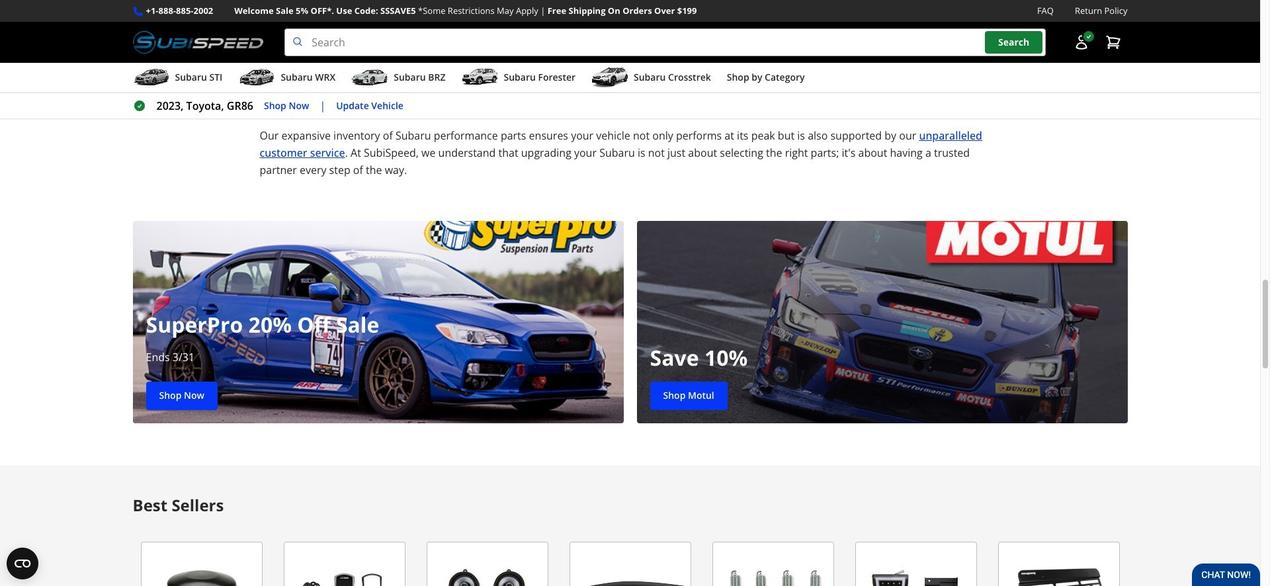 Task type: locate. For each thing, give the bounding box(es) containing it.
a subaru crosstrek thumbnail image image
[[591, 68, 629, 87]]

subispeed logo image
[[133, 29, 263, 56]]

a subaru wrx thumbnail image image
[[238, 68, 275, 87]]

a subaru brz thumbnail image image
[[351, 68, 389, 87]]



Task type: vqa. For each thing, say whether or not it's contained in the screenshot.
transmission
no



Task type: describe. For each thing, give the bounding box(es) containing it.
a subaru forester thumbnail image image
[[461, 68, 498, 87]]

button image
[[1073, 34, 1089, 50]]

search input field
[[285, 29, 1046, 56]]

a subaru sti thumbnail image image
[[133, 68, 170, 87]]

open widget image
[[7, 548, 38, 580]]



